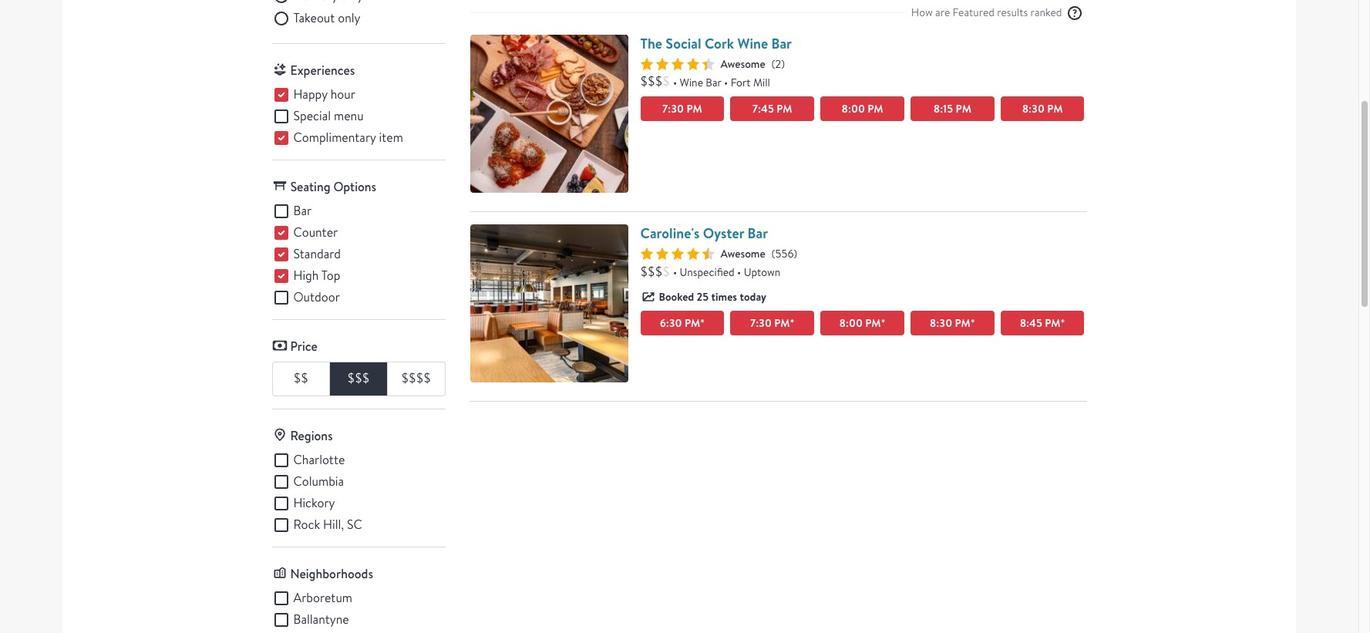 Task type: locate. For each thing, give the bounding box(es) containing it.
$$$ right $$
[[348, 370, 370, 387]]

0 vertical spatial awesome
[[721, 57, 766, 71]]

(
[[772, 57, 776, 71], [772, 247, 776, 261]]

* left '8:45' at the right
[[971, 315, 976, 331]]

wine up awesome ( 2 )
[[738, 34, 768, 53]]

1 ( from the top
[[772, 57, 776, 71]]

fort
[[731, 75, 751, 89]]

ballantyne
[[294, 611, 349, 628]]

* left 8:30 pm *
[[881, 315, 886, 331]]

wine down 4.3 stars image
[[680, 75, 704, 89]]

25
[[697, 289, 709, 305]]

1 $ from the top
[[663, 74, 670, 90]]

awesome up uptown
[[721, 247, 766, 261]]

0 vertical spatial $$$
[[641, 74, 663, 90]]

none radio inside dining options group
[[272, 0, 364, 6]]

1 vertical spatial $
[[663, 264, 670, 280]]

1 vertical spatial 7:30
[[751, 315, 772, 331]]

2 * from the left
[[790, 315, 795, 331]]

1 vertical spatial (
[[772, 247, 776, 261]]

0 vertical spatial wine
[[738, 34, 768, 53]]

0 horizontal spatial 8:30
[[930, 315, 953, 331]]

* for 8:30 pm *
[[971, 315, 976, 331]]

awesome for cork
[[721, 57, 766, 71]]

1 vertical spatial awesome
[[721, 247, 766, 261]]

awesome ( 556 )
[[721, 247, 798, 261]]

8:30 pm *
[[930, 315, 976, 331]]

7:45 pm link
[[731, 96, 815, 121]]

* down 25
[[701, 315, 705, 331]]

8:30 for 8:30 pm
[[1023, 101, 1045, 116]]

0 vertical spatial 8:00
[[842, 101, 865, 116]]

$ down 4.3 stars image
[[663, 74, 670, 90]]

1 vertical spatial wine
[[680, 75, 704, 89]]

1 horizontal spatial wine
[[738, 34, 768, 53]]

the social cork wine bar link
[[641, 34, 792, 53]]

) for the social cork wine bar
[[782, 57, 785, 71]]

caroline's
[[641, 224, 700, 243]]

cork
[[705, 34, 735, 53]]

• down 4.4 stars image
[[673, 265, 677, 279]]

the social cork wine bar
[[641, 34, 792, 53]]

neighborhoods group
[[272, 589, 446, 633]]

pm inside "link"
[[687, 101, 703, 116]]

$$$
[[641, 74, 663, 90], [641, 264, 663, 280], [348, 370, 370, 387]]

* right '8:45' at the right
[[1061, 315, 1066, 331]]

8:30 for 8:30 pm *
[[930, 315, 953, 331]]

neighborhoods
[[290, 565, 373, 582]]

1 horizontal spatial 7:30
[[751, 315, 772, 331]]

regions
[[290, 427, 333, 444]]

1 vertical spatial 8:00
[[840, 315, 863, 331]]

7:30 down $$$ $ • wine bar • fort mill
[[663, 101, 684, 116]]

2 vertical spatial $$$
[[348, 370, 370, 387]]

bar left fort
[[706, 75, 722, 89]]

*
[[701, 315, 705, 331], [790, 315, 795, 331], [881, 315, 886, 331], [971, 315, 976, 331], [1061, 315, 1066, 331]]

•
[[673, 75, 677, 89], [724, 75, 728, 89], [673, 265, 677, 279], [738, 265, 742, 279]]

1 awesome from the top
[[721, 57, 766, 71]]

556
[[776, 247, 794, 261]]

0 vertical spatial (
[[772, 57, 776, 71]]

( up 7:45 pm link in the top of the page
[[772, 57, 776, 71]]

happy hour
[[294, 87, 356, 103]]

columbia
[[294, 473, 344, 490]]

8:45 pm *
[[1020, 315, 1066, 331]]

0 horizontal spatial wine
[[680, 75, 704, 89]]

arboretum
[[294, 590, 353, 606]]

high
[[294, 268, 319, 284]]

1 horizontal spatial )
[[794, 247, 798, 261]]

$$$ $ • wine bar • fort mill
[[641, 74, 771, 90]]

wine for cork
[[738, 34, 768, 53]]

4.3 stars image
[[641, 57, 715, 70]]

bar inside seating options group
[[294, 203, 312, 219]]

* for 7:30 pm *
[[790, 315, 795, 331]]

awesome
[[721, 57, 766, 71], [721, 247, 766, 261]]

)
[[782, 57, 785, 71], [794, 247, 798, 261]]

8:00 pm
[[842, 101, 884, 116]]

4.4 stars image
[[641, 248, 715, 260]]

menu
[[334, 108, 364, 124]]

2 awesome from the top
[[721, 247, 766, 261]]

3 * from the left
[[881, 315, 886, 331]]

wine inside $$$ $ • wine bar • fort mill
[[680, 75, 704, 89]]

standard
[[294, 246, 341, 262]]

1 vertical spatial $$$
[[641, 264, 663, 280]]

5 * from the left
[[1061, 315, 1066, 331]]

bar
[[772, 34, 792, 53], [706, 75, 722, 89], [294, 203, 312, 219], [748, 224, 769, 243]]

1 vertical spatial 8:30
[[930, 315, 953, 331]]

$$$ down 4.4 stars image
[[641, 264, 663, 280]]

caroline's oyster bar link
[[641, 224, 769, 243]]

$
[[663, 74, 670, 90], [663, 264, 670, 280]]

None radio
[[272, 0, 364, 6]]

7:45 pm
[[753, 101, 793, 116]]

awesome up fort
[[721, 57, 766, 71]]

1 * from the left
[[701, 315, 705, 331]]

counter
[[294, 225, 338, 241]]

seating
[[290, 178, 331, 195]]

1 vertical spatial )
[[794, 247, 798, 261]]

0 vertical spatial 8:30
[[1023, 101, 1045, 116]]

bar up counter
[[294, 203, 312, 219]]

8:30
[[1023, 101, 1045, 116], [930, 315, 953, 331]]

wine
[[738, 34, 768, 53], [680, 75, 704, 89]]

$$$ down 4.3 stars image
[[641, 74, 663, 90]]

complimentary
[[294, 130, 376, 146]]

7:30 down today
[[751, 315, 772, 331]]

outdoor
[[294, 289, 340, 306]]

$$$ for caroline's
[[641, 264, 663, 280]]

7:30 pm *
[[751, 315, 795, 331]]

results
[[998, 6, 1029, 20]]

( for the social cork wine bar
[[772, 57, 776, 71]]

options
[[334, 178, 377, 195]]

4 * from the left
[[971, 315, 976, 331]]

0 horizontal spatial )
[[782, 57, 785, 71]]

awesome ( 2 )
[[721, 57, 785, 71]]

2 $ from the top
[[663, 264, 670, 280]]

• left fort
[[724, 75, 728, 89]]

today
[[740, 289, 767, 305]]

7:30 inside 7:30 pm "link"
[[663, 101, 684, 116]]

pm
[[687, 101, 703, 116], [777, 101, 793, 116], [868, 101, 884, 116], [956, 101, 972, 116], [1048, 101, 1063, 116], [685, 315, 701, 331], [775, 315, 790, 331], [866, 315, 881, 331], [955, 315, 971, 331], [1046, 315, 1061, 331]]

) up 7:30 pm *
[[794, 247, 798, 261]]

0 horizontal spatial 7:30
[[663, 101, 684, 116]]

0 vertical spatial )
[[782, 57, 785, 71]]

7:30
[[663, 101, 684, 116], [751, 315, 772, 331]]

hickory
[[294, 495, 335, 511]]

pm for 7:30 pm
[[687, 101, 703, 116]]

) up 7:45 pm link in the top of the page
[[782, 57, 785, 71]]

8:15
[[934, 101, 954, 116]]

pm for 7:45 pm
[[777, 101, 793, 116]]

7:30 for 7:30 pm
[[663, 101, 684, 116]]

0 vertical spatial $
[[663, 74, 670, 90]]

8:00
[[842, 101, 865, 116], [840, 315, 863, 331]]

• left uptown
[[738, 265, 742, 279]]

charlotte
[[294, 452, 345, 468]]

pm for 7:30 pm *
[[775, 315, 790, 331]]

1 horizontal spatial 8:30
[[1023, 101, 1045, 116]]

6:30
[[660, 315, 682, 331]]

* down 556
[[790, 315, 795, 331]]

( up uptown
[[772, 247, 776, 261]]

seating options
[[290, 178, 377, 195]]

are
[[936, 6, 951, 20]]

2 ( from the top
[[772, 247, 776, 261]]

0 vertical spatial 7:30
[[663, 101, 684, 116]]

hill,
[[323, 517, 344, 533]]

$ down 4.4 stars image
[[663, 264, 670, 280]]

pm for 8:30 pm *
[[955, 315, 971, 331]]



Task type: vqa. For each thing, say whether or not it's contained in the screenshot.
bottom GROUP
no



Task type: describe. For each thing, give the bounding box(es) containing it.
2
[[776, 57, 782, 71]]

$ for the
[[663, 74, 670, 90]]

) for caroline's oyster bar
[[794, 247, 798, 261]]

oyster
[[703, 224, 745, 243]]

rock hill, sc
[[294, 517, 362, 533]]

seating options group
[[272, 202, 446, 307]]

regions group
[[272, 451, 446, 534]]

pm for 8:00 pm
[[868, 101, 884, 116]]

6:30 pm *
[[660, 315, 705, 331]]

8:30 pm
[[1023, 101, 1063, 116]]

price
[[290, 338, 318, 355]]

8:00 pm *
[[840, 315, 886, 331]]

caroline's oyster bar
[[641, 224, 769, 243]]

how are featured results ranked
[[912, 6, 1063, 20]]

bar inside $$$ $ • wine bar • fort mill
[[706, 75, 722, 89]]

rock
[[294, 517, 320, 533]]

• down 4.3 stars image
[[673, 75, 677, 89]]

bar up "2"
[[772, 34, 792, 53]]

pm for 8:45 pm *
[[1046, 315, 1061, 331]]

a photo of the social cork wine bar restaurant image
[[470, 34, 628, 192]]

item
[[379, 130, 403, 146]]

Takeout only radio
[[272, 9, 361, 28]]

a photo of caroline's oyster bar restaurant image
[[470, 224, 628, 383]]

8:45
[[1020, 315, 1043, 331]]

pm for 8:30 pm
[[1048, 101, 1063, 116]]

hour
[[331, 87, 356, 103]]

$ for caroline's
[[663, 264, 670, 280]]

only
[[338, 10, 361, 26]]

awesome for bar
[[721, 247, 766, 261]]

8:00 pm link
[[821, 96, 905, 121]]

8:15 pm
[[934, 101, 972, 116]]

7:45
[[753, 101, 774, 116]]

8:15 pm link
[[911, 96, 995, 121]]

experiences
[[290, 62, 355, 79]]

times
[[712, 289, 738, 305]]

special
[[294, 108, 331, 124]]

takeout only
[[294, 10, 361, 26]]

$$$ for the
[[641, 74, 663, 90]]

complimentary item
[[294, 130, 403, 146]]

booked
[[659, 289, 694, 305]]

8:00 for 8:00 pm *
[[840, 315, 863, 331]]

$$$ $ • unspecified • uptown
[[641, 264, 781, 280]]

( for caroline's oyster bar
[[772, 247, 776, 261]]

7:30 pm link
[[641, 96, 725, 121]]

the
[[641, 34, 663, 53]]

ranked
[[1031, 6, 1063, 20]]

* for 8:45 pm *
[[1061, 315, 1066, 331]]

featured
[[953, 6, 995, 20]]

top
[[322, 268, 341, 284]]

wine for •
[[680, 75, 704, 89]]

pm for 8:00 pm *
[[866, 315, 881, 331]]

how
[[912, 6, 933, 20]]

special menu
[[294, 108, 364, 124]]

pm for 6:30 pm *
[[685, 315, 701, 331]]

sc
[[347, 517, 362, 533]]

bar up awesome ( 556 )
[[748, 224, 769, 243]]

happy
[[294, 87, 328, 103]]

takeout
[[294, 10, 335, 26]]

dining options group
[[272, 0, 446, 31]]

8:00 for 8:00 pm
[[842, 101, 865, 116]]

uptown
[[744, 265, 781, 279]]

7:30 pm
[[663, 101, 703, 116]]

$$
[[294, 370, 309, 387]]

social
[[666, 34, 702, 53]]

unspecified
[[680, 265, 735, 279]]

experiences group
[[272, 86, 446, 147]]

8:30 pm link
[[1001, 96, 1085, 121]]

$$$$
[[402, 370, 431, 387]]

* for 8:00 pm *
[[881, 315, 886, 331]]

high top
[[294, 268, 341, 284]]

booked 25 times today
[[659, 289, 767, 305]]

* for 6:30 pm *
[[701, 315, 705, 331]]

pm for 8:15 pm
[[956, 101, 972, 116]]

mill
[[754, 75, 771, 89]]

7:30 for 7:30 pm *
[[751, 315, 772, 331]]



